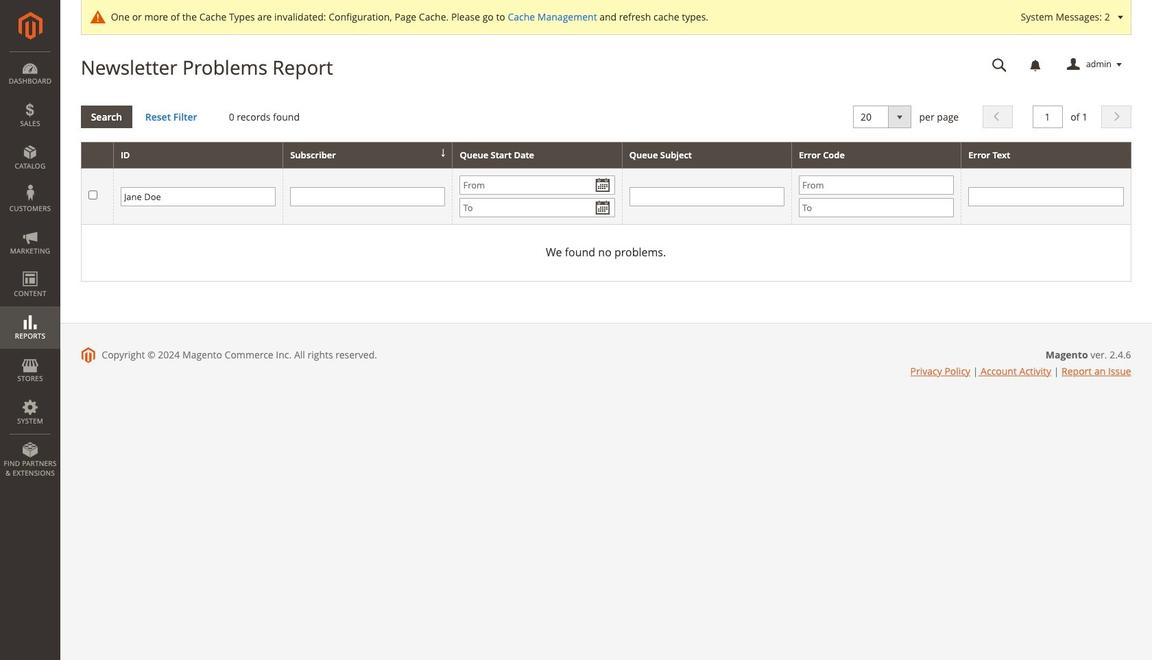 Task type: locate. For each thing, give the bounding box(es) containing it.
menu bar
[[0, 51, 60, 485]]

From text field
[[460, 176, 615, 195], [799, 176, 954, 195]]

1 horizontal spatial to text field
[[799, 198, 954, 218]]

None checkbox
[[88, 191, 97, 200]]

None text field
[[983, 53, 1017, 77], [1032, 105, 1063, 128], [121, 187, 276, 206], [290, 187, 445, 206], [983, 53, 1017, 77], [1032, 105, 1063, 128], [121, 187, 276, 206], [290, 187, 445, 206]]

2 to text field from the left
[[799, 198, 954, 218]]

to text field for first from text field from left
[[460, 198, 615, 218]]

To text field
[[460, 198, 615, 218], [799, 198, 954, 218]]

to text field for 1st from text field from the right
[[799, 198, 954, 218]]

1 to text field from the left
[[460, 198, 615, 218]]

1 horizontal spatial from text field
[[799, 176, 954, 195]]

0 horizontal spatial to text field
[[460, 198, 615, 218]]

0 horizontal spatial from text field
[[460, 176, 615, 195]]

None text field
[[629, 187, 785, 206], [969, 187, 1124, 206], [629, 187, 785, 206], [969, 187, 1124, 206]]



Task type: describe. For each thing, give the bounding box(es) containing it.
1 from text field from the left
[[460, 176, 615, 195]]

magento admin panel image
[[18, 12, 42, 40]]

2 from text field from the left
[[799, 176, 954, 195]]



